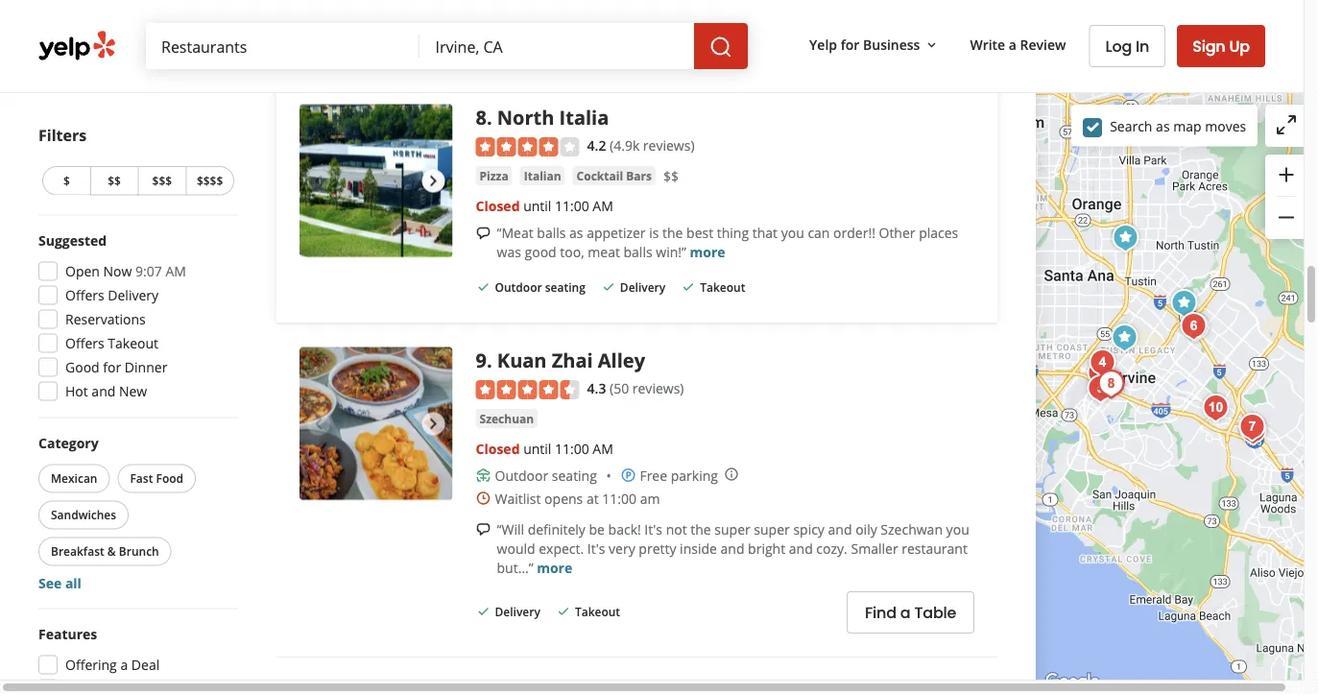 Task type: describe. For each thing, give the bounding box(es) containing it.
outdoor seating for free parking
[[495, 467, 597, 485]]

inside
[[680, 540, 717, 558]]

&
[[107, 544, 116, 560]]

but…"
[[497, 559, 534, 577]]

free
[[640, 467, 668, 485]]

places
[[919, 224, 959, 242]]

group containing features
[[33, 625, 238, 695]]

business
[[864, 35, 921, 53]]

$$$$
[[197, 173, 223, 189]]

oily
[[856, 521, 878, 539]]

16 checkmark v2 image up 9
[[476, 280, 491, 295]]

1 horizontal spatial $$
[[664, 168, 679, 186]]

9 . kuan zhai alley
[[476, 348, 646, 374]]

restaurant
[[902, 540, 968, 558]]

"will
[[497, 521, 525, 539]]

1 vertical spatial balls
[[624, 243, 653, 261]]

$$$
[[152, 173, 172, 189]]

burnt crumbs image
[[1234, 408, 1273, 447]]

free parking
[[640, 467, 718, 485]]

cocktail
[[577, 168, 623, 184]]

cocktail bars link
[[573, 167, 656, 186]]

for for good
[[103, 358, 121, 377]]

16 speech v2 image for "will
[[476, 523, 491, 538]]

sign
[[1193, 35, 1226, 57]]

see all button
[[38, 574, 82, 593]]

map region
[[966, 65, 1319, 695]]

outdoor seating for delivery
[[495, 280, 586, 296]]

zoom out image
[[1276, 206, 1299, 229]]

very
[[609, 540, 636, 558]]

north italia image
[[1093, 365, 1131, 403]]

breakfast & brunch
[[51, 544, 159, 560]]

closed for north italia
[[476, 197, 520, 215]]

find a table link
[[847, 592, 975, 634]]

closed until 11:00 am for kuan
[[476, 440, 614, 458]]

would
[[497, 540, 536, 558]]

sandwiches
[[51, 507, 116, 523]]

izakaya osen - irvine image
[[1084, 344, 1123, 382]]

Near text field
[[436, 36, 679, 57]]

until for north
[[524, 197, 552, 215]]

is
[[650, 224, 659, 242]]

annie's table image
[[1198, 389, 1236, 427]]

pretty
[[639, 540, 677, 558]]

see all
[[38, 574, 82, 593]]

delivery for 16 checkmark v2 image on top of 9's 16 checkmark v2 icon
[[620, 280, 666, 296]]

16 chevron down v2 image
[[925, 37, 940, 53]]

súp noodle bar by kei concepts image
[[1177, 308, 1216, 347]]

0 horizontal spatial it's
[[588, 540, 606, 558]]

search image
[[710, 36, 733, 59]]

smaller
[[852, 540, 899, 558]]

(4.9k
[[610, 137, 640, 155]]

italian button
[[520, 167, 565, 186]]

yelp for business
[[810, 35, 921, 53]]

brunch
[[119, 544, 159, 560]]

as inside '"meat balls as appetizer is the best thing that you can order!! other places was good too, meat balls win!"'
[[570, 224, 584, 242]]

am for 9 . kuan zhai alley
[[593, 440, 614, 458]]

order
[[914, 26, 957, 48]]

16 checkmark v2 image for 16 checkmark v2 image on top of 9
[[601, 280, 617, 295]]

mexican button
[[38, 464, 110, 493]]

taco bell image
[[1106, 319, 1145, 357]]

$$$$ button
[[186, 166, 234, 195]]

outdoor for delivery
[[495, 280, 542, 296]]

not
[[666, 521, 687, 539]]

group containing category
[[35, 434, 238, 593]]

4.2 star rating image
[[476, 138, 580, 157]]

previous image for 9 . kuan zhai alley
[[307, 413, 330, 436]]

outdoor for free parking
[[495, 467, 549, 485]]

open
[[65, 262, 100, 280]]

zoom in image
[[1276, 163, 1299, 186]]

$
[[63, 173, 70, 189]]

category
[[38, 434, 99, 452]]

log in link
[[1090, 25, 1166, 67]]

offers for offers takeout
[[65, 334, 104, 353]]

szechuan button
[[476, 410, 538, 429]]

2 vertical spatial 11:00
[[603, 490, 637, 508]]

8 . north italia
[[476, 105, 609, 131]]

and right hot
[[92, 382, 116, 401]]

Find text field
[[161, 36, 405, 57]]

11:00 for italia
[[555, 197, 590, 215]]

order!!
[[834, 224, 876, 242]]

up
[[1230, 35, 1251, 57]]

see
[[38, 574, 62, 593]]

slideshow element for 9
[[300, 348, 453, 501]]

aria kitchen image
[[1082, 370, 1121, 408]]

a for find
[[901, 603, 911, 624]]

16 clock v2 image
[[476, 492, 491, 507]]

. for 8
[[487, 105, 492, 131]]

amazon fresh image
[[1166, 284, 1204, 323]]

closed for kuan zhai alley
[[476, 440, 520, 458]]

szechuan link
[[476, 410, 538, 429]]

slideshow element for 8
[[300, 105, 453, 258]]

1 horizontal spatial as
[[1157, 117, 1171, 135]]

cocktail bars
[[577, 168, 652, 184]]

offering
[[65, 656, 117, 674]]

fast
[[130, 471, 153, 487]]

more for appetizer
[[690, 243, 726, 261]]

fast food button
[[118, 464, 196, 493]]

16 outdoor seating v2 image
[[476, 469, 491, 484]]

dinner
[[125, 358, 168, 377]]

hot and new
[[65, 382, 147, 401]]

and right "inside" on the right bottom of page
[[721, 540, 745, 558]]

hot
[[65, 382, 88, 401]]

16 checkmark v2 image down win!"
[[681, 280, 697, 295]]

4.3 (50 reviews)
[[587, 379, 684, 398]]

alley
[[598, 348, 646, 374]]

pizza
[[480, 168, 509, 184]]

zhai
[[552, 348, 593, 374]]

cocktail bars button
[[573, 167, 656, 186]]

mexican
[[51, 471, 97, 487]]

filters
[[38, 125, 87, 146]]

breakfast & brunch button
[[38, 537, 172, 566]]

too,
[[560, 243, 585, 261]]

yelp
[[810, 35, 838, 53]]

pizza button
[[476, 167, 513, 186]]

deal
[[131, 656, 160, 674]]

offers takeout
[[65, 334, 159, 353]]

bright
[[748, 540, 786, 558]]

am
[[640, 490, 660, 508]]

1 super from the left
[[715, 521, 751, 539]]

italia
[[560, 105, 609, 131]]

can
[[808, 224, 830, 242]]

table
[[915, 603, 957, 624]]

none field near
[[436, 36, 679, 57]]

. for 9
[[487, 348, 492, 374]]

other
[[879, 224, 916, 242]]

more link for appetizer
[[690, 243, 726, 261]]

new
[[119, 382, 147, 401]]

good
[[65, 358, 100, 377]]

seating for delivery
[[545, 280, 586, 296]]



Task type: vqa. For each thing, say whether or not it's contained in the screenshot.
right the he
no



Task type: locate. For each thing, give the bounding box(es) containing it.
food
[[156, 471, 183, 487]]

more down best
[[690, 243, 726, 261]]

balls
[[537, 224, 566, 242], [624, 243, 653, 261]]

0 horizontal spatial more
[[537, 559, 573, 577]]

0 vertical spatial am
[[593, 197, 614, 215]]

and up cozy.
[[829, 521, 853, 539]]

google image
[[1042, 670, 1105, 695]]

bars
[[626, 168, 652, 184]]

1 horizontal spatial the
[[691, 521, 711, 539]]

now
[[103, 262, 132, 280]]

good for dinner
[[65, 358, 168, 377]]

the right the is
[[663, 224, 683, 242]]

2 until from the top
[[524, 440, 552, 458]]

seating up the waitlist opens at 11:00 am
[[552, 467, 597, 485]]

info icon image
[[724, 467, 740, 483], [724, 467, 740, 483]]

1 vertical spatial you
[[947, 521, 970, 539]]

outdoor down was
[[495, 280, 542, 296]]

szechuan
[[480, 411, 534, 427]]

2 vertical spatial am
[[593, 440, 614, 458]]

sign up link
[[1178, 25, 1266, 67]]

0 vertical spatial a
[[1009, 35, 1017, 53]]

offering a deal
[[65, 656, 160, 674]]

$$ left "$$$" button
[[108, 173, 121, 189]]

1 vertical spatial as
[[570, 224, 584, 242]]

until for kuan
[[524, 440, 552, 458]]

4.2
[[587, 137, 607, 155]]

0 vertical spatial as
[[1157, 117, 1171, 135]]

search as map moves
[[1111, 117, 1247, 135]]

offers up good
[[65, 334, 104, 353]]

16 speech v2 image left "meat at the left top of page
[[476, 226, 491, 242]]

0 horizontal spatial delivery
[[108, 286, 159, 305]]

as
[[1157, 117, 1171, 135], [570, 224, 584, 242]]

2 . from the top
[[487, 348, 492, 374]]

delivery inside group
[[108, 286, 159, 305]]

as left the map
[[1157, 117, 1171, 135]]

1 vertical spatial seating
[[545, 280, 586, 296]]

2 vertical spatial seating
[[552, 467, 597, 485]]

you inside "will definitely be back! it's not the super super spicy and oily szechwan you would expect. it's very pretty inside and bright and cozy. smaller restaurant but…"
[[947, 521, 970, 539]]

and down spicy
[[789, 540, 813, 558]]

0 vertical spatial .
[[487, 105, 492, 131]]

north italia link
[[497, 105, 609, 131]]

meat
[[588, 243, 620, 261]]

nep cafe by kei concepts image
[[1176, 307, 1214, 346]]

0 horizontal spatial balls
[[537, 224, 566, 242]]

definitely
[[528, 521, 586, 539]]

the inside '"meat balls as appetizer is the best thing that you can order!! other places was good too, meat balls win!"'
[[663, 224, 683, 242]]

group containing suggested
[[33, 231, 238, 407]]

1 horizontal spatial 16 checkmark v2 image
[[601, 280, 617, 295]]

you
[[782, 224, 805, 242], [947, 521, 970, 539]]

kuan zhai alley image
[[300, 348, 453, 501], [1235, 412, 1274, 451]]

good
[[525, 243, 557, 261]]

slideshow element
[[300, 105, 453, 258], [300, 348, 453, 501]]

appetizer
[[587, 224, 646, 242]]

0 vertical spatial the
[[663, 224, 683, 242]]

1 closed until 11:00 am from the top
[[476, 197, 614, 215]]

it's
[[645, 521, 663, 539], [588, 540, 606, 558]]

delivery down open now 9:07 am
[[108, 286, 159, 305]]

until down italian link
[[524, 197, 552, 215]]

more link for back!
[[537, 559, 573, 577]]

1 vertical spatial more link
[[537, 559, 573, 577]]

closed up 16 outdoor seating v2 icon
[[476, 440, 520, 458]]

0 horizontal spatial super
[[715, 521, 751, 539]]

breakfast
[[51, 544, 104, 560]]

4.2 (4.9k reviews)
[[587, 137, 695, 155]]

closed until 11:00 am down italian link
[[476, 197, 614, 215]]

delivery for the left 16 checkmark v2 icon
[[495, 605, 541, 621]]

11:00 down the cocktail
[[555, 197, 590, 215]]

1 horizontal spatial for
[[841, 35, 860, 53]]

moves
[[1206, 117, 1247, 135]]

was
[[497, 243, 522, 261]]

1 horizontal spatial super
[[754, 521, 790, 539]]

1 vertical spatial for
[[103, 358, 121, 377]]

pizza link
[[476, 167, 513, 186]]

1 previous image from the top
[[307, 170, 330, 193]]

1 horizontal spatial more
[[690, 243, 726, 261]]

until down szechuan button
[[524, 440, 552, 458]]

0 horizontal spatial $$
[[108, 173, 121, 189]]

4.3 star rating image
[[476, 381, 580, 400]]

outdoor for takeout
[[495, 28, 542, 44]]

next image
[[422, 413, 445, 436]]

"meat balls as appetizer is the best thing that you can order!! other places was good too, meat balls win!"
[[497, 224, 959, 261]]

for inside button
[[841, 35, 860, 53]]

16 speech v2 image
[[476, 226, 491, 242], [476, 523, 491, 538]]

firehouse subs image
[[1107, 219, 1146, 257]]

the inside "will definitely be back! it's not the super super spicy and oily szechwan you would expect. it's very pretty inside and bright and cozy. smaller restaurant but…"
[[691, 521, 711, 539]]

1 vertical spatial offers
[[65, 334, 104, 353]]

1 outdoor from the top
[[495, 28, 542, 44]]

takeout
[[700, 28, 746, 44], [700, 280, 746, 296], [108, 334, 159, 353], [575, 605, 621, 621]]

1 outdoor seating from the top
[[495, 28, 586, 44]]

0 horizontal spatial more link
[[537, 559, 573, 577]]

1 vertical spatial until
[[524, 440, 552, 458]]

0 vertical spatial more
[[690, 243, 726, 261]]

find a table
[[865, 603, 957, 624]]

delivery down win!"
[[620, 280, 666, 296]]

sandwiches button
[[38, 501, 129, 530]]

1 vertical spatial 11:00
[[555, 440, 590, 458]]

. left north
[[487, 105, 492, 131]]

delivery down but…"
[[495, 605, 541, 621]]

2 previous image from the top
[[307, 413, 330, 436]]

0 horizontal spatial the
[[663, 224, 683, 242]]

11:00 down 16 parking v2 icon
[[603, 490, 637, 508]]

1 vertical spatial the
[[691, 521, 711, 539]]

1 horizontal spatial delivery
[[495, 605, 541, 621]]

postino park place image
[[1091, 363, 1129, 402]]

outdoor seating for takeout
[[495, 28, 586, 44]]

0 vertical spatial until
[[524, 197, 552, 215]]

0 vertical spatial for
[[841, 35, 860, 53]]

as up too,
[[570, 224, 584, 242]]

previous image for 8 . north italia
[[307, 170, 330, 193]]

0 vertical spatial previous image
[[307, 170, 330, 193]]

szechwan
[[881, 521, 943, 539]]

"meat
[[497, 224, 534, 242]]

0 vertical spatial reviews)
[[643, 137, 695, 155]]

am up the at
[[593, 440, 614, 458]]

a left deal
[[120, 656, 128, 674]]

that
[[753, 224, 778, 242]]

am right 9:07
[[166, 262, 186, 280]]

2 offers from the top
[[65, 334, 104, 353]]

1 horizontal spatial it's
[[645, 521, 663, 539]]

win!"
[[656, 243, 687, 261]]

fast food
[[130, 471, 183, 487]]

a for write
[[1009, 35, 1017, 53]]

waitlist
[[495, 490, 541, 508]]

0 vertical spatial 16 speech v2 image
[[476, 226, 491, 242]]

16 speech v2 image for "meat
[[476, 226, 491, 242]]

1 . from the top
[[487, 105, 492, 131]]

more link
[[690, 243, 726, 261], [537, 559, 573, 577]]

write
[[971, 35, 1006, 53]]

balls up good
[[537, 224, 566, 242]]

outdoor seating down good
[[495, 280, 586, 296]]

the up "inside" on the right bottom of page
[[691, 521, 711, 539]]

2 none field from the left
[[436, 36, 679, 57]]

16 checkmark v2 image down expect.
[[556, 605, 571, 620]]

a right find
[[901, 603, 911, 624]]

0 vertical spatial 16 checkmark v2 image
[[681, 28, 697, 44]]

log
[[1106, 36, 1133, 57]]

2 vertical spatial outdoor seating
[[495, 467, 597, 485]]

1 slideshow element from the top
[[300, 105, 453, 258]]

seating for takeout
[[545, 28, 586, 44]]

outdoor up north
[[495, 28, 542, 44]]

sign up
[[1193, 35, 1251, 57]]

italian link
[[520, 167, 565, 186]]

1 vertical spatial reviews)
[[633, 379, 684, 398]]

0 horizontal spatial 16 checkmark v2 image
[[476, 605, 491, 620]]

$$ inside button
[[108, 173, 121, 189]]

11:00 for zhai
[[555, 440, 590, 458]]

1 horizontal spatial balls
[[624, 243, 653, 261]]

you inside '"meat balls as appetizer is the best thing that you can order!! other places was good too, meat balls win!"'
[[782, 224, 805, 242]]

16 parking v2 image
[[621, 469, 636, 484]]

in
[[1136, 36, 1150, 57]]

am for 8 . north italia
[[593, 197, 614, 215]]

for
[[841, 35, 860, 53], [103, 358, 121, 377]]

kuan
[[497, 348, 547, 374]]

offers for offers delivery
[[65, 286, 104, 305]]

review
[[1021, 35, 1067, 53]]

. left kuan
[[487, 348, 492, 374]]

it's up the pretty
[[645, 521, 663, 539]]

1 vertical spatial 16 checkmark v2 image
[[601, 280, 617, 295]]

start
[[874, 26, 910, 48]]

for right the yelp
[[841, 35, 860, 53]]

0 vertical spatial balls
[[537, 224, 566, 242]]

bosscat kitchen and libations image
[[1082, 354, 1121, 393]]

$$ button
[[90, 166, 138, 195]]

None field
[[161, 36, 405, 57], [436, 36, 679, 57]]

at
[[587, 490, 599, 508]]

2 horizontal spatial delivery
[[620, 280, 666, 296]]

closed
[[476, 197, 520, 215], [476, 440, 520, 458]]

$ button
[[42, 166, 90, 195]]

0 vertical spatial seating
[[545, 28, 586, 44]]

outdoor seating up opens at the bottom left of page
[[495, 467, 597, 485]]

more for back!
[[537, 559, 573, 577]]

closed down pizza link
[[476, 197, 520, 215]]

opens
[[545, 490, 583, 508]]

offers delivery
[[65, 286, 159, 305]]

0 vertical spatial closed
[[476, 197, 520, 215]]

16 checkmark v2 image
[[681, 28, 697, 44], [601, 280, 617, 295], [476, 605, 491, 620]]

16 checkmark v2 image
[[476, 28, 491, 44], [476, 280, 491, 295], [681, 280, 697, 295], [556, 605, 571, 620]]

0 horizontal spatial you
[[782, 224, 805, 242]]

2 closed from the top
[[476, 440, 520, 458]]

reviews) right (50
[[633, 379, 684, 398]]

features
[[38, 625, 97, 644]]

reviews)
[[643, 137, 695, 155], [633, 379, 684, 398]]

1 vertical spatial slideshow element
[[300, 348, 453, 501]]

0 vertical spatial you
[[782, 224, 805, 242]]

0 horizontal spatial none field
[[161, 36, 405, 57]]

2 horizontal spatial a
[[1009, 35, 1017, 53]]

find
[[865, 603, 897, 624]]

2 horizontal spatial 16 checkmark v2 image
[[681, 28, 697, 44]]

1 offers from the top
[[65, 286, 104, 305]]

group
[[1266, 155, 1309, 239], [33, 231, 238, 407], [35, 434, 238, 593], [33, 625, 238, 695]]

(50
[[610, 379, 629, 398]]

2 vertical spatial outdoor
[[495, 467, 549, 485]]

1 horizontal spatial you
[[947, 521, 970, 539]]

3 outdoor from the top
[[495, 467, 549, 485]]

closed until 11:00 am down szechuan button
[[476, 440, 614, 458]]

1 vertical spatial closed
[[476, 440, 520, 458]]

start order link
[[856, 16, 975, 58]]

1 16 speech v2 image from the top
[[476, 226, 491, 242]]

1 until from the top
[[524, 197, 552, 215]]

9:07
[[136, 262, 162, 280]]

2 closed until 11:00 am from the top
[[476, 440, 614, 458]]

None search field
[[146, 23, 752, 69]]

super up "inside" on the right bottom of page
[[715, 521, 751, 539]]

closed until 11:00 am
[[476, 197, 614, 215], [476, 440, 614, 458]]

0 horizontal spatial for
[[103, 358, 121, 377]]

balls down the is
[[624, 243, 653, 261]]

"will definitely be back! it's not the super super spicy and oily szechwan you would expect. it's very pretty inside and bright and cozy. smaller restaurant but…"
[[497, 521, 970, 577]]

more link down best
[[690, 243, 726, 261]]

2 slideshow element from the top
[[300, 348, 453, 501]]

reviews) for north italia
[[643, 137, 695, 155]]

1 horizontal spatial more link
[[690, 243, 726, 261]]

search
[[1111, 117, 1153, 135]]

yelp for business button
[[802, 27, 948, 62]]

1 closed from the top
[[476, 197, 520, 215]]

you up restaurant
[[947, 521, 970, 539]]

outdoor up waitlist
[[495, 467, 549, 485]]

1 none field from the left
[[161, 36, 405, 57]]

2 outdoor from the top
[[495, 280, 542, 296]]

1 vertical spatial .
[[487, 348, 492, 374]]

1 vertical spatial outdoor seating
[[495, 280, 586, 296]]

it's down "be"
[[588, 540, 606, 558]]

1 vertical spatial am
[[166, 262, 186, 280]]

a right write
[[1009, 35, 1017, 53]]

1 vertical spatial outdoor
[[495, 280, 542, 296]]

outdoor seating
[[495, 28, 586, 44], [495, 280, 586, 296], [495, 467, 597, 485]]

0 vertical spatial more link
[[690, 243, 726, 261]]

1 vertical spatial a
[[901, 603, 911, 624]]

0 vertical spatial it's
[[645, 521, 663, 539]]

a for offering
[[120, 656, 128, 674]]

0 vertical spatial slideshow element
[[300, 105, 453, 258]]

0 horizontal spatial as
[[570, 224, 584, 242]]

1 horizontal spatial none field
[[436, 36, 679, 57]]

2 outdoor seating from the top
[[495, 280, 586, 296]]

seating up the north italia link
[[545, 28, 586, 44]]

offers down open
[[65, 286, 104, 305]]

11:00 up the waitlist opens at 11:00 am
[[555, 440, 590, 458]]

0 vertical spatial offers
[[65, 286, 104, 305]]

closed until 11:00 am for north
[[476, 197, 614, 215]]

1 vertical spatial it's
[[588, 540, 606, 558]]

more down expect.
[[537, 559, 573, 577]]

2 super from the left
[[754, 521, 790, 539]]

16 speech v2 image left "will
[[476, 523, 491, 538]]

1 horizontal spatial a
[[901, 603, 911, 624]]

italian
[[524, 168, 562, 184]]

and
[[92, 382, 116, 401], [829, 521, 853, 539], [721, 540, 745, 558], [789, 540, 813, 558]]

reviews) for kuan zhai alley
[[633, 379, 684, 398]]

for down offers takeout
[[103, 358, 121, 377]]

2 vertical spatial a
[[120, 656, 128, 674]]

$$ right bars
[[664, 168, 679, 186]]

16 checkmark v2 image for 16 checkmark v2 image over the '8'
[[681, 28, 697, 44]]

log in
[[1106, 36, 1150, 57]]

0 vertical spatial 11:00
[[555, 197, 590, 215]]

2 vertical spatial 16 checkmark v2 image
[[476, 605, 491, 620]]

0 vertical spatial outdoor seating
[[495, 28, 586, 44]]

for for yelp
[[841, 35, 860, 53]]

16 checkmark v2 image up the '8'
[[476, 28, 491, 44]]

write a review
[[971, 35, 1067, 53]]

am inside group
[[166, 262, 186, 280]]

3 outdoor seating from the top
[[495, 467, 597, 485]]

previous image
[[307, 170, 330, 193], [307, 413, 330, 436]]

parking
[[671, 467, 718, 485]]

0 horizontal spatial a
[[120, 656, 128, 674]]

north italia image
[[300, 105, 453, 258]]

map
[[1174, 117, 1202, 135]]

super up 'bright'
[[754, 521, 790, 539]]

1 vertical spatial more
[[537, 559, 573, 577]]

am up appetizer
[[593, 197, 614, 215]]

you left can
[[782, 224, 805, 242]]

1 vertical spatial previous image
[[307, 413, 330, 436]]

a
[[1009, 35, 1017, 53], [901, 603, 911, 624], [120, 656, 128, 674]]

1 vertical spatial 16 speech v2 image
[[476, 523, 491, 538]]

1 horizontal spatial kuan zhai alley image
[[1235, 412, 1274, 451]]

more link down expect.
[[537, 559, 573, 577]]

reviews) up bars
[[643, 137, 695, 155]]

0 horizontal spatial kuan zhai alley image
[[300, 348, 453, 501]]

offers
[[65, 286, 104, 305], [65, 334, 104, 353]]

next image
[[422, 170, 445, 193]]

seating for free parking
[[552, 467, 597, 485]]

2 16 speech v2 image from the top
[[476, 523, 491, 538]]

0 vertical spatial closed until 11:00 am
[[476, 197, 614, 215]]

outdoor seating up '8 . north italia'
[[495, 28, 586, 44]]

1 vertical spatial closed until 11:00 am
[[476, 440, 614, 458]]

reservations
[[65, 310, 146, 329]]

expand map image
[[1276, 113, 1299, 136]]

back!
[[609, 521, 641, 539]]

none field find
[[161, 36, 405, 57]]

0 vertical spatial outdoor
[[495, 28, 542, 44]]

seating down too,
[[545, 280, 586, 296]]



